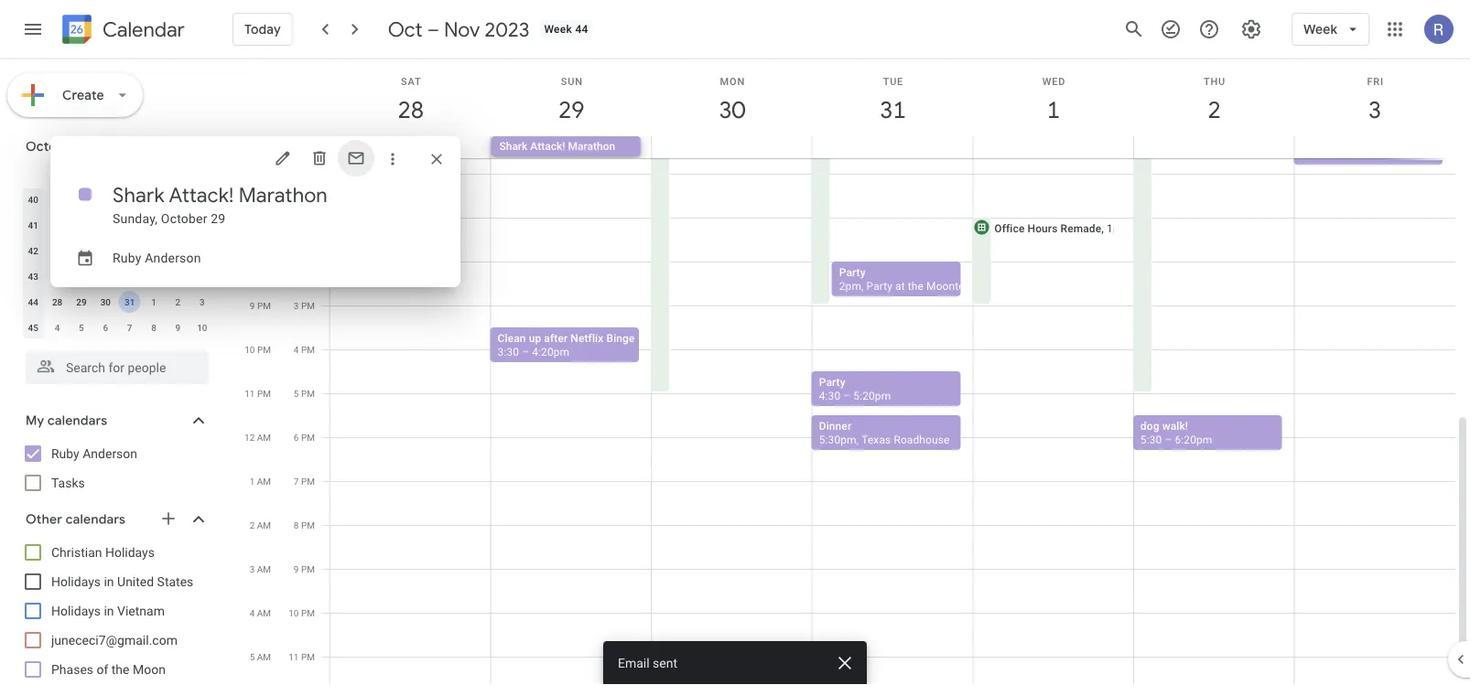 Task type: describe. For each thing, give the bounding box(es) containing it.
9 inside october 2023 grid
[[175, 322, 181, 333]]

45
[[28, 322, 38, 333]]

phases of the moon
[[51, 663, 166, 678]]

31 cell
[[118, 289, 142, 315]]

marathon for shark attack! marathon
[[568, 140, 616, 153]]

11 – 11:50am button
[[1294, 130, 1443, 165]]

event
[[986, 280, 1014, 293]]

4:30
[[819, 390, 841, 402]]

28 inside october 2023 grid
[[52, 297, 62, 308]]

oct
[[388, 16, 423, 42]]

5 for 5 pm
[[294, 388, 299, 399]]

shark attack! marathon heading
[[113, 182, 328, 208]]

11 right 5 am
[[289, 652, 299, 663]]

4 am
[[250, 608, 271, 619]]

2 horizontal spatial 9
[[294, 564, 299, 575]]

november 7 element
[[119, 317, 141, 339]]

1 horizontal spatial 44
[[576, 23, 589, 36]]

Search for people text field
[[37, 352, 198, 385]]

my calendars list
[[4, 440, 227, 498]]

28 element
[[46, 291, 68, 313]]

0 horizontal spatial 2023
[[81, 138, 111, 155]]

week for week 44
[[544, 23, 572, 36]]

my calendars
[[26, 413, 107, 430]]

– inside party 4:30 – 5:20pm
[[844, 390, 851, 402]]

sat 28
[[397, 76, 423, 125]]

11 inside 11 'element'
[[149, 220, 159, 231]]

gmt-05
[[285, 142, 316, 153]]

13 element
[[191, 214, 213, 236]]

november 10 element
[[191, 317, 213, 339]]

november 5 element
[[70, 317, 92, 339]]

sun 29
[[557, 76, 584, 125]]

monday column header
[[94, 161, 118, 187]]

4 for 4 am
[[250, 608, 255, 619]]

november 9 element
[[167, 317, 189, 339]]

shark attack! marathon
[[500, 140, 616, 153]]

43
[[28, 271, 38, 282]]

texas
[[862, 434, 891, 446]]

vietnam
[[117, 604, 165, 619]]

4 up 11 'element'
[[151, 194, 157, 205]]

attack! for shark attack! marathon sunday, october 29
[[169, 182, 234, 208]]

1 inside november 1 element
[[151, 297, 157, 308]]

11:50am
[[1327, 148, 1371, 161]]

row containing 44
[[21, 289, 214, 315]]

my
[[26, 413, 44, 430]]

am for 2 am
[[257, 520, 271, 531]]

1 link
[[1033, 89, 1075, 131]]

remade
[[1061, 222, 1102, 235]]

fri 3
[[1368, 76, 1385, 125]]

office hours remade ,
[[995, 222, 1107, 235]]

pm right 4 am
[[301, 608, 315, 619]]

create
[[62, 87, 104, 103]]

15
[[76, 245, 87, 256]]

7 element
[[46, 214, 68, 236]]

walk!
[[1163, 420, 1189, 433]]

6 for 6 pm
[[294, 432, 299, 443]]

2 for november 2 element on the left top of the page
[[175, 297, 181, 308]]

7 for 7
[[127, 322, 132, 333]]

cell down 28 link
[[331, 136, 491, 158]]

5 pm
[[294, 388, 315, 399]]

shark attack! marathon button
[[491, 136, 641, 157]]

pm up 4 pm
[[301, 300, 315, 311]]

ruby inside my calendars list
[[51, 446, 79, 462]]

party 4:30 – 5:20pm
[[819, 376, 891, 402]]

13
[[197, 220, 207, 231]]

3 link
[[1355, 89, 1397, 131]]

add other calendars image
[[159, 510, 178, 528]]

email
[[618, 656, 650, 671]]

16 element
[[95, 240, 117, 262]]

party for party 2pm , party at the moontower event rentals
[[840, 266, 866, 279]]

shark attack! marathon row
[[322, 136, 1471, 158]]

1 row from the top
[[21, 161, 214, 187]]

shark for shark attack! marathon
[[500, 140, 528, 153]]

– inside 'dog walk! 5:30 – 6:20pm'
[[1165, 434, 1173, 446]]

3 for november 3 element
[[200, 297, 205, 308]]

18
[[149, 245, 159, 256]]

christian holidays
[[51, 545, 155, 560]]

44 inside october 2023 grid
[[28, 297, 38, 308]]

november 2 element
[[167, 291, 189, 313]]

3 pm
[[294, 300, 315, 311]]

the inside party 2pm , party at the moontower event rentals
[[908, 280, 924, 293]]

week for week
[[1304, 21, 1338, 38]]

calendars for my calendars
[[48, 413, 107, 430]]

1 left 2 "element"
[[79, 194, 84, 205]]

29 link
[[551, 89, 593, 131]]

in for united
[[104, 575, 114, 590]]

pm down 4 pm
[[301, 388, 315, 399]]

22 element
[[70, 266, 92, 288]]

1 horizontal spatial 9 pm
[[294, 564, 315, 575]]

row containing 45
[[21, 315, 214, 341]]

phases
[[51, 663, 93, 678]]

12 am
[[245, 432, 271, 443]]

holidays for united
[[51, 575, 101, 590]]

after
[[544, 332, 568, 345]]

sunday,
[[113, 211, 158, 226]]

moontower
[[927, 280, 983, 293]]

11 up 12 am
[[245, 388, 255, 399]]

netflix
[[571, 332, 604, 345]]

grid containing 28
[[234, 41, 1471, 686]]

3 up sunday,
[[127, 194, 132, 205]]

20
[[197, 245, 207, 256]]

2pm
[[840, 280, 862, 293]]

office
[[995, 222, 1025, 235]]

party for party 4:30 – 5:20pm
[[819, 376, 846, 389]]

column header inside october 2023 grid
[[21, 161, 45, 187]]

18 element
[[143, 240, 165, 262]]

11 – 11:50am
[[1302, 148, 1371, 161]]

thursday column header
[[166, 161, 190, 187]]

pm down 7 pm
[[301, 520, 315, 531]]

pm up 7 pm
[[301, 432, 315, 443]]

24 element
[[119, 266, 141, 288]]

– right oct
[[427, 16, 439, 42]]

tasks
[[51, 476, 85, 491]]

3 inside fri 3
[[1368, 95, 1381, 125]]

tue
[[883, 76, 904, 87]]

wed
[[1043, 76, 1066, 87]]

6:20pm
[[1175, 434, 1213, 446]]

1 horizontal spatial 6
[[200, 194, 205, 205]]

7 for 7 pm
[[294, 476, 299, 487]]

29 inside shark attack! marathon sunday, october 29
[[211, 211, 226, 226]]

2 horizontal spatial 29
[[557, 95, 584, 125]]

8 pm
[[294, 520, 315, 531]]

31 link
[[872, 89, 914, 131]]

1 horizontal spatial 10 pm
[[289, 608, 315, 619]]

1 horizontal spatial 11 pm
[[289, 652, 315, 663]]

thu
[[1204, 76, 1226, 87]]

3 for 3 pm
[[294, 300, 299, 311]]

gmt-
[[285, 142, 306, 153]]

saturday column header
[[45, 161, 69, 187]]

my calendars button
[[4, 407, 227, 436]]

19
[[173, 245, 183, 256]]

junececi7@gmail.com
[[51, 633, 178, 648]]

29 inside 'element'
[[76, 297, 87, 308]]

21 element
[[46, 266, 68, 288]]

rentals
[[1016, 280, 1054, 293]]

8 for 8
[[151, 322, 157, 333]]

10 right november 9 element
[[197, 322, 207, 333]]

sun
[[561, 76, 583, 87]]

30 inside mon 30
[[718, 95, 744, 125]]

12 for 12
[[173, 220, 183, 231]]

31 inside cell
[[125, 297, 135, 308]]

dog walk! 5:30 – 6:20pm
[[1141, 420, 1213, 446]]

at
[[896, 280, 905, 293]]

17 element
[[119, 240, 141, 262]]

clean
[[498, 332, 526, 345]]

today
[[245, 21, 281, 38]]

27, today element
[[191, 266, 213, 288]]

5 for november 5 element
[[79, 322, 84, 333]]

, for dinner 5:30pm , texas roadhouse
[[857, 434, 859, 446]]

42
[[28, 245, 38, 256]]

30 element
[[95, 291, 117, 313]]

2 link
[[1194, 89, 1236, 131]]

mon
[[720, 76, 745, 87]]

cell down 1 link
[[973, 136, 1134, 158]]

1 horizontal spatial anderson
[[145, 250, 201, 266]]

states
[[157, 575, 194, 590]]

7 pm
[[294, 476, 315, 487]]

row containing 41
[[21, 212, 214, 238]]

sat
[[401, 76, 422, 87]]

sent
[[653, 656, 678, 671]]

1 down 12 am
[[250, 476, 255, 487]]

pm left 5 pm
[[257, 388, 271, 399]]

settings menu image
[[1241, 18, 1263, 40]]

19 element
[[167, 240, 189, 262]]

october 2023
[[26, 138, 111, 155]]

1 inside the wed 1
[[1046, 95, 1059, 125]]

nov
[[444, 16, 480, 42]]

calendar heading
[[99, 17, 185, 43]]

pm right 5 am
[[301, 652, 315, 663]]

pm left 4 pm
[[257, 344, 271, 355]]

2 am
[[250, 520, 271, 531]]



Task type: vqa. For each thing, say whether or not it's contained in the screenshot.
Sun 29
yes



Task type: locate. For each thing, give the bounding box(es) containing it.
2
[[1207, 95, 1220, 125], [175, 297, 181, 308], [250, 520, 255, 531]]

10 pm right 4 am
[[289, 608, 315, 619]]

0 horizontal spatial ruby
[[51, 446, 79, 462]]

0 vertical spatial 10 pm
[[245, 344, 271, 355]]

12
[[173, 220, 183, 231], [245, 432, 255, 443]]

1 vertical spatial 7
[[294, 476, 299, 487]]

4 am from the top
[[257, 564, 271, 575]]

cell inside row group
[[190, 264, 214, 289]]

1 horizontal spatial 28
[[397, 95, 423, 125]]

attack! up 13
[[169, 182, 234, 208]]

4 up 5 pm
[[294, 344, 299, 355]]

10 pm left 4 pm
[[245, 344, 271, 355]]

marathon for shark attack! marathon sunday, october 29
[[239, 182, 328, 208]]

ruby anderson
[[113, 250, 201, 266], [51, 446, 137, 462]]

1 vertical spatial ,
[[862, 280, 864, 293]]

, for party 2pm , party at the moontower event rentals
[[862, 280, 864, 293]]

marathon inside button
[[568, 140, 616, 153]]

– inside clean up after netflix binge 3:30 – 4:20pm
[[522, 346, 529, 359]]

calendar
[[103, 17, 185, 43]]

1 horizontal spatial 29
[[211, 211, 226, 226]]

1 vertical spatial october
[[161, 211, 208, 226]]

2 vertical spatial 6
[[294, 432, 299, 443]]

0 horizontal spatial shark
[[113, 182, 165, 208]]

marathon down gmt-
[[239, 182, 328, 208]]

0 vertical spatial shark
[[500, 140, 528, 153]]

1 horizontal spatial attack!
[[531, 140, 565, 153]]

main drawer image
[[22, 18, 44, 40]]

0 horizontal spatial 9
[[175, 322, 181, 333]]

other
[[26, 512, 62, 528]]

fri
[[1368, 76, 1385, 87]]

calendar element
[[59, 11, 185, 51]]

other calendars button
[[4, 506, 227, 535]]

cell right "26" element
[[190, 264, 214, 289]]

0 horizontal spatial 6
[[103, 322, 108, 333]]

– down the walk!
[[1165, 434, 1173, 446]]

0 horizontal spatial 11 pm
[[245, 388, 271, 399]]

1 vertical spatial in
[[104, 604, 114, 619]]

8 right 2 am at bottom
[[294, 520, 299, 531]]

week right settings menu icon
[[1304, 21, 1338, 38]]

row down 24 'element'
[[21, 289, 214, 315]]

row
[[21, 161, 214, 187], [21, 187, 214, 212], [21, 212, 214, 238], [21, 238, 214, 264], [21, 264, 214, 289], [21, 289, 214, 315], [21, 315, 214, 341]]

am left 7 pm
[[257, 476, 271, 487]]

1 vertical spatial ruby anderson
[[51, 446, 137, 462]]

5 down 4 am
[[250, 652, 255, 663]]

1 vertical spatial the
[[112, 663, 130, 678]]

shark inside shark attack! marathon sunday, october 29
[[113, 182, 165, 208]]

7 right 1 am
[[294, 476, 299, 487]]

20 element
[[191, 240, 213, 262]]

november 8 element
[[143, 317, 165, 339]]

0 horizontal spatial 2
[[175, 297, 181, 308]]

1 am from the top
[[257, 432, 271, 443]]

28 link
[[390, 89, 432, 131]]

1 vertical spatial 28
[[52, 297, 62, 308]]

10
[[125, 220, 135, 231], [197, 322, 207, 333], [245, 344, 255, 355], [289, 608, 299, 619]]

23 element
[[95, 266, 117, 288]]

2 up 3 am
[[250, 520, 255, 531]]

email sent
[[618, 656, 678, 671]]

row up 10 'element' on the top left of page
[[21, 187, 214, 212]]

1 horizontal spatial ,
[[862, 280, 864, 293]]

pm down 6 pm
[[301, 476, 315, 487]]

holidays in vietnam
[[51, 604, 165, 619]]

4 for november 4 element at the left top
[[55, 322, 60, 333]]

–
[[427, 16, 439, 42], [1317, 148, 1324, 161], [522, 346, 529, 359], [844, 390, 851, 402], [1165, 434, 1173, 446]]

row group containing 40
[[21, 187, 214, 341]]

12 element
[[167, 214, 189, 236]]

1 vertical spatial 2023
[[81, 138, 111, 155]]

0 horizontal spatial 30
[[100, 297, 111, 308]]

calendars inside dropdown button
[[48, 413, 107, 430]]

4:20pm
[[532, 346, 570, 359]]

1 horizontal spatial 8
[[294, 520, 299, 531]]

29 right "28" element
[[76, 297, 87, 308]]

2 row from the top
[[21, 187, 214, 212]]

5 up 12 element at the top left of the page
[[175, 194, 181, 205]]

9 pm left 3 pm
[[250, 300, 271, 311]]

1 vertical spatial calendars
[[66, 512, 126, 528]]

holidays
[[105, 545, 155, 560], [51, 575, 101, 590], [51, 604, 101, 619]]

10 right the 9 element
[[125, 220, 135, 231]]

0 horizontal spatial 9 pm
[[250, 300, 271, 311]]

11 right 10 'element' on the top left of page
[[149, 220, 159, 231]]

– down up
[[522, 346, 529, 359]]

0 vertical spatial party
[[840, 266, 866, 279]]

am for 1 am
[[257, 476, 271, 487]]

2 vertical spatial holidays
[[51, 604, 101, 619]]

row down the 9 element
[[21, 238, 214, 264]]

5 row from the top
[[21, 264, 214, 289]]

0 horizontal spatial 8
[[151, 322, 157, 333]]

row up 2 "element"
[[21, 161, 214, 187]]

30 inside october 2023 grid
[[100, 297, 111, 308]]

11 pm
[[245, 388, 271, 399], [289, 652, 315, 663]]

0 vertical spatial 2
[[1207, 95, 1220, 125]]

am down 2 am at bottom
[[257, 564, 271, 575]]

10 right 4 am
[[289, 608, 299, 619]]

2023 up monday column header
[[81, 138, 111, 155]]

3 right november 2 element on the left top of the page
[[200, 297, 205, 308]]

7 left november 8 element
[[127, 322, 132, 333]]

– inside button
[[1317, 148, 1324, 161]]

1 vertical spatial attack!
[[169, 182, 234, 208]]

christian
[[51, 545, 102, 560]]

1 horizontal spatial shark
[[500, 140, 528, 153]]

5 left november 6 element
[[79, 322, 84, 333]]

1 horizontal spatial 7
[[294, 476, 299, 487]]

shark for shark attack! marathon sunday, october 29
[[113, 182, 165, 208]]

1 right 31 element on the left top of page
[[151, 297, 157, 308]]

6 row from the top
[[21, 289, 214, 315]]

3 down fri
[[1368, 95, 1381, 125]]

– left 11:50am
[[1317, 148, 1324, 161]]

0 horizontal spatial 31
[[125, 297, 135, 308]]

2 vertical spatial 2
[[250, 520, 255, 531]]

of
[[97, 663, 108, 678]]

1 horizontal spatial 9
[[250, 300, 255, 311]]

3 up 4 pm
[[294, 300, 299, 311]]

october up "19" element
[[161, 211, 208, 226]]

column header
[[21, 161, 45, 187]]

6 left november 7 element on the left
[[103, 322, 108, 333]]

29 element
[[70, 291, 92, 313]]

in up the junececi7@gmail.com
[[104, 604, 114, 619]]

calendars right my
[[48, 413, 107, 430]]

2 element
[[95, 189, 117, 211]]

15 element
[[70, 240, 92, 262]]

05
[[306, 142, 316, 153]]

1 vertical spatial 44
[[28, 297, 38, 308]]

0 vertical spatial 11 pm
[[245, 388, 271, 399]]

marathon down 29 link
[[568, 140, 616, 153]]

calendars for other calendars
[[66, 512, 126, 528]]

2 for 2 am
[[250, 520, 255, 531]]

the
[[908, 280, 924, 293], [112, 663, 130, 678]]

cell
[[331, 136, 491, 158], [652, 136, 813, 158], [813, 136, 973, 158], [973, 136, 1134, 158], [1134, 136, 1295, 158], [1295, 136, 1455, 158], [190, 264, 214, 289]]

9 pm
[[250, 300, 271, 311], [294, 564, 315, 575]]

2 inside the thu 2
[[1207, 95, 1220, 125]]

0 vertical spatial 9
[[250, 300, 255, 311]]

0 horizontal spatial 29
[[76, 297, 87, 308]]

attack! for shark attack! marathon
[[531, 140, 565, 153]]

11 pm up 12 am
[[245, 388, 271, 399]]

1 vertical spatial 30
[[100, 297, 111, 308]]

shark inside button
[[500, 140, 528, 153]]

party inside party 4:30 – 5:20pm
[[819, 376, 846, 389]]

tuesday column header
[[118, 161, 142, 187]]

1 horizontal spatial ruby
[[113, 250, 142, 266]]

holidays up the junececi7@gmail.com
[[51, 604, 101, 619]]

3 am from the top
[[257, 520, 271, 531]]

3 row from the top
[[21, 212, 214, 238]]

4 row from the top
[[21, 238, 214, 264]]

november 6 element
[[95, 317, 117, 339]]

in for vietnam
[[104, 604, 114, 619]]

40
[[28, 194, 38, 205]]

28
[[397, 95, 423, 125], [52, 297, 62, 308]]

1 horizontal spatial the
[[908, 280, 924, 293]]

10 left 4 pm
[[245, 344, 255, 355]]

2 horizontal spatial 2
[[1207, 95, 1220, 125]]

4 inside november 4 element
[[55, 322, 60, 333]]

november 4 element
[[46, 317, 68, 339]]

12 for 12 am
[[245, 432, 255, 443]]

row up 17
[[21, 212, 214, 238]]

1 horizontal spatial week
[[1304, 21, 1338, 38]]

ruby anderson inside my calendars list
[[51, 446, 137, 462]]

cell down "31" link
[[813, 136, 973, 158]]

1 vertical spatial 9 pm
[[294, 564, 315, 575]]

12 up 1 am
[[245, 432, 255, 443]]

30 down the mon
[[718, 95, 744, 125]]

1 am
[[250, 476, 271, 487]]

30 link
[[711, 89, 754, 131]]

2 vertical spatial ,
[[857, 434, 859, 446]]

holidays for vietnam
[[51, 604, 101, 619]]

9 right november 8 element
[[175, 322, 181, 333]]

6 right 12 am
[[294, 432, 299, 443]]

8 inside grid
[[294, 520, 299, 531]]

attack! inside shark attack! marathon sunday, october 29
[[169, 182, 234, 208]]

row down 31 element on the left top of page
[[21, 315, 214, 341]]

0 vertical spatial ruby anderson
[[113, 250, 201, 266]]

9 element
[[95, 214, 117, 236]]

5 am
[[250, 652, 271, 663]]

1 vertical spatial 6
[[103, 322, 108, 333]]

0 vertical spatial 12
[[173, 220, 183, 231]]

6 for november 6 element
[[103, 322, 108, 333]]

the right at
[[908, 280, 924, 293]]

other calendars list
[[4, 538, 227, 685]]

am for 5 am
[[257, 652, 271, 663]]

6 am from the top
[[257, 652, 271, 663]]

5:30
[[1141, 434, 1162, 446]]

2 vertical spatial 29
[[76, 297, 87, 308]]

10 element
[[119, 214, 141, 236]]

6 pm
[[294, 432, 315, 443]]

5:30pm
[[819, 434, 857, 446]]

11 element
[[143, 214, 165, 236]]

october
[[26, 138, 78, 155], [161, 211, 208, 226]]

0 vertical spatial october
[[26, 138, 78, 155]]

7 row from the top
[[21, 315, 214, 341]]

shark
[[500, 140, 528, 153], [113, 182, 165, 208]]

other calendars
[[26, 512, 126, 528]]

1 horizontal spatial 31
[[879, 95, 905, 125]]

3 for 3 am
[[250, 564, 255, 575]]

8 right november 7 element on the left
[[151, 322, 157, 333]]

binge
[[607, 332, 635, 345]]

0 vertical spatial in
[[104, 575, 114, 590]]

12 right 11 'element'
[[173, 220, 183, 231]]

sunday column header
[[69, 161, 94, 187]]

party 2pm , party at the moontower event rentals
[[840, 266, 1054, 293]]

1 vertical spatial party
[[867, 280, 893, 293]]

2 inside november 2 element
[[175, 297, 181, 308]]

october inside shark attack! marathon sunday, october 29
[[161, 211, 208, 226]]

4 down 3 am
[[250, 608, 255, 619]]

0 horizontal spatial 28
[[52, 297, 62, 308]]

0 vertical spatial ruby
[[113, 250, 142, 266]]

attack! inside "shark attack! marathon" button
[[531, 140, 565, 153]]

grid
[[234, 41, 1471, 686]]

14 element
[[46, 240, 68, 262]]

None search field
[[0, 344, 227, 385]]

anderson inside my calendars list
[[83, 446, 137, 462]]

0 vertical spatial 44
[[576, 23, 589, 36]]

0 vertical spatial attack!
[[531, 140, 565, 153]]

1 vertical spatial 11 pm
[[289, 652, 315, 663]]

5 am from the top
[[257, 608, 271, 619]]

0 horizontal spatial october
[[26, 138, 78, 155]]

calendars inside dropdown button
[[66, 512, 126, 528]]

the inside 'list'
[[112, 663, 130, 678]]

am down 3 am
[[257, 608, 271, 619]]

7
[[127, 322, 132, 333], [294, 476, 299, 487]]

dog
[[1141, 420, 1160, 433]]

row group
[[21, 187, 214, 341]]

row containing 40
[[21, 187, 214, 212]]

9 right november 3 element
[[250, 300, 255, 311]]

row containing 42
[[21, 238, 214, 264]]

tue 31
[[879, 76, 905, 125]]

am down 4 am
[[257, 652, 271, 663]]

8 inside row
[[151, 322, 157, 333]]

1 horizontal spatial marathon
[[568, 140, 616, 153]]

in
[[104, 575, 114, 590], [104, 604, 114, 619]]

october 2023 grid
[[17, 161, 214, 341]]

am left 6 pm
[[257, 432, 271, 443]]

31 right 30 element
[[125, 297, 135, 308]]

,
[[1102, 222, 1104, 235], [862, 280, 864, 293], [857, 434, 859, 446]]

0 vertical spatial ,
[[1102, 222, 1104, 235]]

marathon
[[568, 140, 616, 153], [239, 182, 328, 208]]

2 in from the top
[[104, 604, 114, 619]]

11 left 11:50am
[[1302, 148, 1314, 161]]

11
[[1302, 148, 1314, 161], [149, 220, 159, 231], [245, 388, 255, 399], [289, 652, 299, 663]]

30 right '29' 'element'
[[100, 297, 111, 308]]

0 vertical spatial holidays
[[105, 545, 155, 560]]

0 horizontal spatial ,
[[857, 434, 859, 446]]

create button
[[7, 73, 143, 117]]

25 element
[[143, 266, 165, 288]]

0 horizontal spatial 10 pm
[[245, 344, 271, 355]]

0 horizontal spatial 44
[[28, 297, 38, 308]]

31
[[879, 95, 905, 125], [125, 297, 135, 308]]

1 horizontal spatial 2
[[250, 520, 255, 531]]

0 vertical spatial 31
[[879, 95, 905, 125]]

oct – nov 2023
[[388, 16, 530, 42]]

pm down 8 pm
[[301, 564, 315, 575]]

5 for 5 am
[[250, 652, 255, 663]]

mon 30
[[718, 76, 745, 125]]

party up 4:30
[[819, 376, 846, 389]]

, right hours
[[1102, 222, 1104, 235]]

wed 1
[[1043, 76, 1066, 125]]

4 left november 5 element
[[55, 322, 60, 333]]

3:30
[[498, 346, 519, 359]]

week inside dropdown button
[[1304, 21, 1338, 38]]

november 1 element
[[143, 291, 165, 313]]

delete event image
[[310, 149, 329, 168]]

4 pm
[[294, 344, 315, 355]]

29 down sun
[[557, 95, 584, 125]]

0 vertical spatial 8
[[151, 322, 157, 333]]

31 down tue
[[879, 95, 905, 125]]

5
[[175, 194, 181, 205], [79, 322, 84, 333], [294, 388, 299, 399], [250, 652, 255, 663]]

2 left november 3 element
[[175, 297, 181, 308]]

21
[[52, 271, 62, 282]]

row containing 43
[[21, 264, 214, 289]]

ruby
[[113, 250, 142, 266], [51, 446, 79, 462]]

pm left 3 pm
[[257, 300, 271, 311]]

the right of
[[112, 663, 130, 678]]

cell down 3 link
[[1295, 136, 1455, 158]]

31 element
[[119, 291, 141, 313]]

dinner
[[819, 420, 852, 433]]

0 vertical spatial 6
[[200, 194, 205, 205]]

0 vertical spatial 29
[[557, 95, 584, 125]]

9 right 3 am
[[294, 564, 299, 575]]

holidays in united states
[[51, 575, 194, 590]]

row group inside october 2023 grid
[[21, 187, 214, 341]]

1 down wed
[[1046, 95, 1059, 125]]

41
[[28, 220, 38, 231]]

2023 right nov
[[485, 16, 530, 42]]

1 vertical spatial holidays
[[51, 575, 101, 590]]

0 vertical spatial 2023
[[485, 16, 530, 42]]

holidays up united
[[105, 545, 155, 560]]

8 for 8 pm
[[294, 520, 299, 531]]

1 vertical spatial 12
[[245, 432, 255, 443]]

11 inside 11 – 11:50am button
[[1302, 148, 1314, 161]]

email event details image
[[347, 149, 365, 168]]

party up 2pm
[[840, 266, 866, 279]]

, inside party 2pm , party at the moontower event rentals
[[862, 280, 864, 293]]

2 horizontal spatial ,
[[1102, 222, 1104, 235]]

thu 2
[[1204, 76, 1226, 125]]

4 for 4 pm
[[294, 344, 299, 355]]

0 vertical spatial anderson
[[145, 250, 201, 266]]

5:20pm
[[854, 390, 891, 402]]

attack! down 29 link
[[531, 140, 565, 153]]

1 vertical spatial marathon
[[239, 182, 328, 208]]

november 3 element
[[191, 291, 213, 313]]

26 element
[[167, 266, 189, 288]]

calendars up christian holidays
[[66, 512, 126, 528]]

11 pm right 5 am
[[289, 652, 315, 663]]

roadhouse
[[894, 434, 950, 446]]

attack!
[[531, 140, 565, 153], [169, 182, 234, 208]]

marathon inside shark attack! marathon sunday, october 29
[[239, 182, 328, 208]]

1 horizontal spatial 2023
[[485, 16, 530, 42]]

7 inside row
[[127, 322, 132, 333]]

2 horizontal spatial 6
[[294, 432, 299, 443]]

10 inside 'element'
[[125, 220, 135, 231]]

1 in from the top
[[104, 575, 114, 590]]

cell down 2 link
[[1134, 136, 1295, 158]]

0 vertical spatial marathon
[[568, 140, 616, 153]]

1 vertical spatial 31
[[125, 297, 135, 308]]

hours
[[1028, 222, 1058, 235]]

2 down thu
[[1207, 95, 1220, 125]]

1 vertical spatial 29
[[211, 211, 226, 226]]

party
[[840, 266, 866, 279], [867, 280, 893, 293], [819, 376, 846, 389]]

, left at
[[862, 280, 864, 293]]

0 vertical spatial 28
[[397, 95, 423, 125]]

, inside dinner 5:30pm , texas roadhouse
[[857, 434, 859, 446]]

12 inside grid
[[245, 432, 255, 443]]

2 vertical spatial party
[[819, 376, 846, 389]]

3
[[1368, 95, 1381, 125], [127, 194, 132, 205], [200, 297, 205, 308], [294, 300, 299, 311], [250, 564, 255, 575]]

am for 4 am
[[257, 608, 271, 619]]

in left united
[[104, 575, 114, 590]]

am for 12 am
[[257, 432, 271, 443]]

28 inside grid
[[397, 95, 423, 125]]

0 horizontal spatial attack!
[[169, 182, 234, 208]]

29 right 13
[[211, 211, 226, 226]]

cell down 30 link in the top of the page
[[652, 136, 813, 158]]

2 vertical spatial 9
[[294, 564, 299, 575]]

6 up '13' element
[[200, 194, 205, 205]]

1 vertical spatial 8
[[294, 520, 299, 531]]

7 inside grid
[[294, 476, 299, 487]]

week 44
[[544, 23, 589, 36]]

0 horizontal spatial 7
[[127, 322, 132, 333]]

september 30 element
[[46, 189, 68, 211]]

17
[[125, 245, 135, 256]]

row down 17
[[21, 264, 214, 289]]

2 am from the top
[[257, 476, 271, 487]]

12 inside october 2023 grid
[[173, 220, 183, 231]]

0 vertical spatial 9 pm
[[250, 300, 271, 311]]

week button
[[1292, 7, 1370, 51]]

am for 3 am
[[257, 564, 271, 575]]

1 vertical spatial anderson
[[83, 446, 137, 462]]

0 horizontal spatial the
[[112, 663, 130, 678]]

1 horizontal spatial 12
[[245, 432, 255, 443]]

3 am
[[250, 564, 271, 575]]

today button
[[233, 7, 293, 51]]

4
[[151, 194, 157, 205], [55, 322, 60, 333], [294, 344, 299, 355], [250, 608, 255, 619]]

pm up 5 pm
[[301, 344, 315, 355]]



